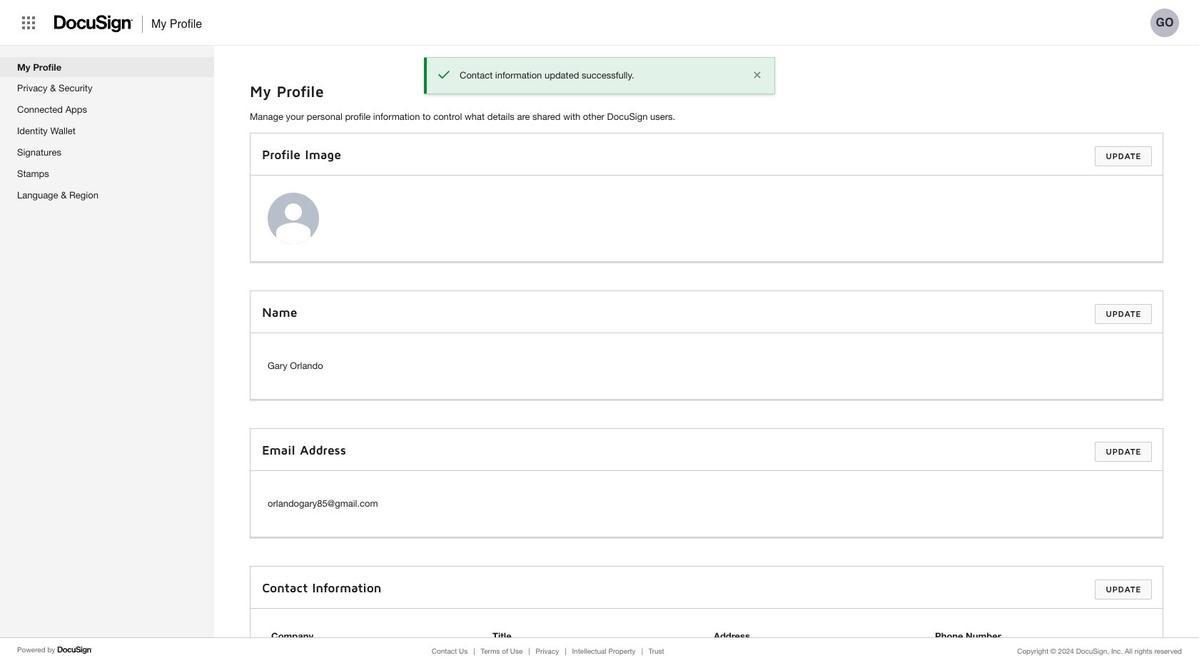 Task type: locate. For each thing, give the bounding box(es) containing it.
docusign image
[[54, 11, 133, 37], [57, 645, 93, 656]]



Task type: describe. For each thing, give the bounding box(es) containing it.
0 vertical spatial docusign image
[[54, 11, 133, 37]]

1 vertical spatial docusign image
[[57, 645, 93, 656]]

default profile image element
[[268, 193, 319, 244]]

default profile image image
[[268, 193, 319, 244]]



Task type: vqa. For each thing, say whether or not it's contained in the screenshot.
DocuSign image to the top
yes



